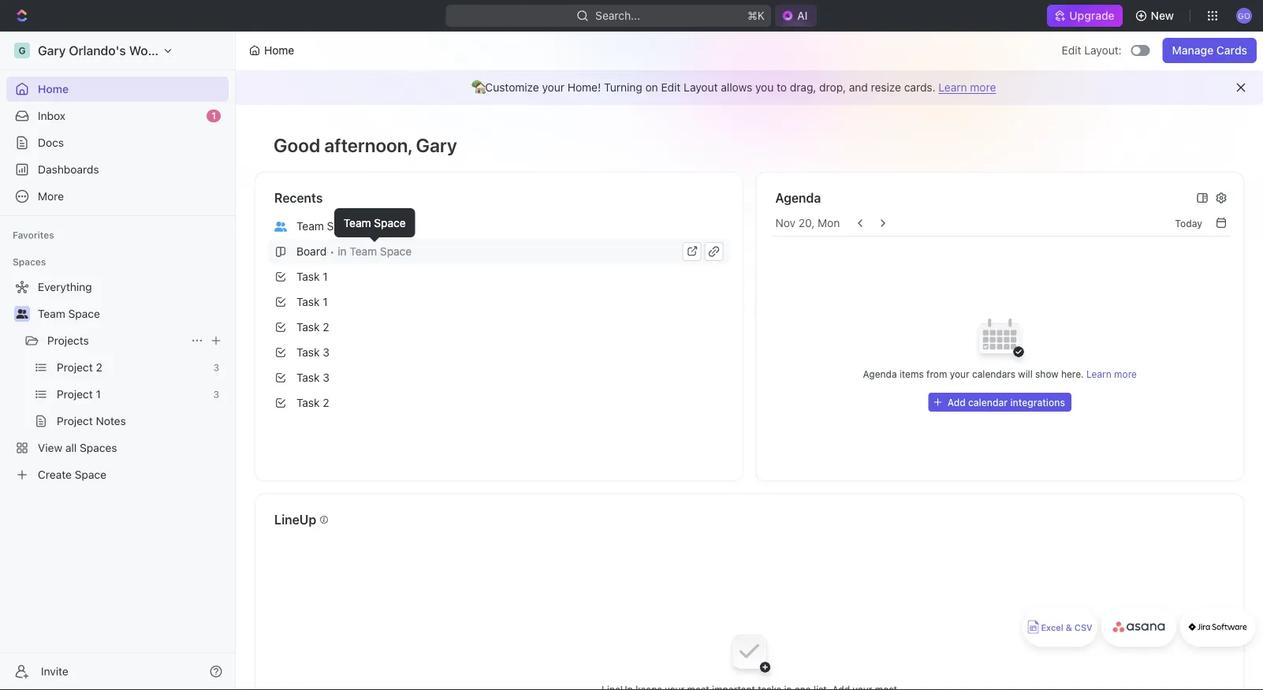 Task type: locate. For each thing, give the bounding box(es) containing it.
1 horizontal spatial learn
[[1087, 368, 1112, 379]]

more
[[38, 190, 64, 203]]

task
[[297, 295, 320, 308], [297, 321, 320, 334], [297, 346, 320, 359], [297, 371, 320, 384]]

‎task 1 link
[[268, 264, 730, 289]]

orlando's
[[69, 43, 126, 58]]

1 horizontal spatial gary
[[416, 134, 457, 156]]

space
[[374, 216, 406, 229], [327, 220, 359, 233], [380, 245, 412, 258], [68, 307, 100, 320], [75, 468, 106, 481]]

1 horizontal spatial home
[[264, 44, 294, 57]]

task inside task 1 link
[[297, 295, 320, 308]]

0 horizontal spatial spaces
[[13, 256, 46, 267]]

project down project 2
[[57, 388, 93, 401]]

task 3 link down task 2 link
[[268, 365, 730, 390]]

learn more link
[[939, 81, 996, 94], [1087, 368, 1137, 379]]

2 down task 2
[[323, 396, 329, 409]]

1 vertical spatial edit
[[661, 81, 681, 94]]

1 task 3 from the top
[[297, 346, 330, 359]]

spaces right "all"
[[80, 441, 117, 454]]

integrations
[[1010, 397, 1065, 408]]

1 horizontal spatial team space link
[[268, 214, 730, 239]]

task up ‎task 2
[[297, 371, 320, 384]]

alert
[[236, 70, 1263, 105]]

2 down task 1
[[323, 321, 329, 334]]

2 vertical spatial project
[[57, 414, 93, 427]]

user group image
[[16, 309, 28, 319]]

1 vertical spatial learn more link
[[1087, 368, 1137, 379]]

good
[[274, 134, 320, 156]]

team right user group icon
[[38, 307, 65, 320]]

project for project notes
[[57, 414, 93, 427]]

view all spaces
[[38, 441, 117, 454]]

here.
[[1061, 368, 1084, 379]]

0 vertical spatial more
[[970, 81, 996, 94]]

team space link up projects link
[[38, 301, 226, 326]]

1 vertical spatial team space link
[[38, 301, 226, 326]]

0 horizontal spatial edit
[[661, 81, 681, 94]]

‎task down board
[[297, 270, 320, 283]]

gary right g
[[38, 43, 66, 58]]

‎task down task 2
[[297, 396, 320, 409]]

0 horizontal spatial team space link
[[38, 301, 226, 326]]

learn more link right the here.
[[1087, 368, 1137, 379]]

drag,
[[790, 81, 816, 94]]

2 task from the top
[[297, 321, 320, 334]]

edit layout:
[[1062, 44, 1122, 57]]

learn inside alert
[[939, 81, 967, 94]]

0 vertical spatial agenda
[[776, 190, 821, 205]]

tree containing everything
[[6, 274, 229, 487]]

task 3 link down task 1 link
[[268, 340, 730, 365]]

1 task 3 link from the top
[[268, 340, 730, 365]]

2 for task 2
[[323, 321, 329, 334]]

project for project 2
[[57, 361, 93, 374]]

0 horizontal spatial gary
[[38, 43, 66, 58]]

1 horizontal spatial learn more link
[[1087, 368, 1137, 379]]

0 vertical spatial project
[[57, 361, 93, 374]]

project inside project notes link
[[57, 414, 93, 427]]

1 horizontal spatial spaces
[[80, 441, 117, 454]]

team
[[344, 216, 371, 229], [297, 220, 324, 233], [350, 245, 377, 258], [38, 307, 65, 320]]

1 vertical spatial agenda
[[863, 368, 897, 379]]

agenda left items
[[863, 368, 897, 379]]

‎task 2
[[297, 396, 329, 409]]

team space link up ‎task 1 link
[[268, 214, 730, 239]]

0 vertical spatial learn
[[939, 81, 967, 94]]

1 vertical spatial more
[[1114, 368, 1137, 379]]

1 inside task 1 link
[[323, 295, 328, 308]]

team space
[[344, 216, 406, 229], [297, 220, 359, 233], [38, 307, 100, 320]]

mon
[[818, 216, 840, 229]]

0 vertical spatial edit
[[1062, 44, 1082, 57]]

task for task 1 link
[[297, 295, 320, 308]]

turning
[[604, 81, 643, 94]]

more right "cards."
[[970, 81, 996, 94]]

1 vertical spatial project
[[57, 388, 93, 401]]

project up project 1
[[57, 361, 93, 374]]

go
[[1238, 11, 1250, 20]]

1 horizontal spatial agenda
[[863, 368, 897, 379]]

1 vertical spatial task 3
[[297, 371, 330, 384]]

1 ‎task from the top
[[297, 270, 320, 283]]

allows
[[721, 81, 752, 94]]

1 project from the top
[[57, 361, 93, 374]]

3 project from the top
[[57, 414, 93, 427]]

0 horizontal spatial more
[[970, 81, 996, 94]]

task for 1st task 3 link
[[297, 346, 320, 359]]

1 inside project 1 link
[[96, 388, 101, 401]]

2 inside sidebar navigation
[[96, 361, 102, 374]]

layout
[[684, 81, 718, 94]]

0 vertical spatial gary
[[38, 43, 66, 58]]

inbox
[[38, 109, 65, 122]]

task 3 link
[[268, 340, 730, 365], [268, 365, 730, 390]]

task 3 down task 2
[[297, 346, 330, 359]]

0 vertical spatial team space link
[[268, 214, 730, 239]]

agenda for agenda items from your calendars will show here. learn more
[[863, 368, 897, 379]]

project inside project 1 link
[[57, 388, 93, 401]]

task down task 1
[[297, 321, 320, 334]]

0 vertical spatial task 3
[[297, 346, 330, 359]]

everything link
[[6, 274, 226, 300]]

agenda
[[776, 190, 821, 205], [863, 368, 897, 379]]

2 down projects link
[[96, 361, 102, 374]]

1 vertical spatial 2
[[96, 361, 102, 374]]

0 horizontal spatial agenda
[[776, 190, 821, 205]]

‎task 1
[[297, 270, 328, 283]]

gary right afternoon, at the top of page
[[416, 134, 457, 156]]

learn
[[939, 81, 967, 94], [1087, 368, 1112, 379]]

‎task inside ‎task 2 link
[[297, 396, 320, 409]]

your left home!
[[542, 81, 565, 94]]

learn more link right "cards."
[[939, 81, 996, 94]]

1 for project 1
[[96, 388, 101, 401]]

0 horizontal spatial learn
[[939, 81, 967, 94]]

add calendar integrations
[[948, 397, 1065, 408]]

4 task from the top
[[297, 371, 320, 384]]

gary orlando's workspace, , element
[[14, 43, 30, 58]]

learn right the here.
[[1087, 368, 1112, 379]]

0 vertical spatial learn more link
[[939, 81, 996, 94]]

tree
[[6, 274, 229, 487]]

home
[[264, 44, 294, 57], [38, 82, 69, 95]]

team right in
[[350, 245, 377, 258]]

task inside task 2 link
[[297, 321, 320, 334]]

0 vertical spatial 2
[[323, 321, 329, 334]]

user group image
[[274, 221, 287, 232]]

1 horizontal spatial edit
[[1062, 44, 1082, 57]]

spaces down favorites button
[[13, 256, 46, 267]]

2
[[323, 321, 329, 334], [96, 361, 102, 374], [323, 396, 329, 409]]

&
[[1066, 623, 1072, 633]]

edit left layout:
[[1062, 44, 1082, 57]]

1 horizontal spatial more
[[1114, 368, 1137, 379]]

0 vertical spatial home
[[264, 44, 294, 57]]

space down view all spaces in the bottom left of the page
[[75, 468, 106, 481]]

0 horizontal spatial learn more link
[[939, 81, 996, 94]]

project 1 link
[[57, 382, 207, 407]]

0 vertical spatial your
[[542, 81, 565, 94]]

1 vertical spatial ‎task
[[297, 396, 320, 409]]

team space up the board • in team space
[[344, 216, 406, 229]]

task 3 for 1st task 3 link
[[297, 346, 330, 359]]

home link
[[6, 76, 229, 102]]

task 1 link
[[268, 289, 730, 315]]

2 ‎task from the top
[[297, 396, 320, 409]]

1 vertical spatial spaces
[[80, 441, 117, 454]]

task down ‎task 1
[[297, 295, 320, 308]]

cards.
[[904, 81, 936, 94]]

more
[[970, 81, 996, 94], [1114, 368, 1137, 379]]

1 vertical spatial your
[[950, 368, 970, 379]]

‎task inside ‎task 1 link
[[297, 270, 320, 283]]

3 task from the top
[[297, 346, 320, 359]]

team space up projects
[[38, 307, 100, 320]]

task down task 2
[[297, 346, 320, 359]]

calendars
[[972, 368, 1016, 379]]

1 task from the top
[[297, 295, 320, 308]]

space up projects
[[68, 307, 100, 320]]

good afternoon, gary
[[274, 134, 457, 156]]

team space up •
[[297, 220, 359, 233]]

more right the here.
[[1114, 368, 1137, 379]]

‎task
[[297, 270, 320, 283], [297, 396, 320, 409]]

projects
[[47, 334, 89, 347]]

learn right "cards."
[[939, 81, 967, 94]]

2 project from the top
[[57, 388, 93, 401]]

1
[[211, 110, 216, 121], [323, 270, 328, 283], [323, 295, 328, 308], [96, 388, 101, 401]]

1 for ‎task 1
[[323, 270, 328, 283]]

2 vertical spatial 2
[[323, 396, 329, 409]]

edit
[[1062, 44, 1082, 57], [661, 81, 681, 94]]

agenda up 20,
[[776, 190, 821, 205]]

your right from
[[950, 368, 970, 379]]

sidebar navigation
[[0, 32, 239, 690]]

project up view all spaces in the bottom left of the page
[[57, 414, 93, 427]]

task 3 up ‎task 2
[[297, 371, 330, 384]]

project inside project 2 link
[[57, 361, 93, 374]]

1 vertical spatial home
[[38, 82, 69, 95]]

0 vertical spatial ‎task
[[297, 270, 320, 283]]

to
[[777, 81, 787, 94]]

layout:
[[1085, 44, 1122, 57]]

home inside the home link
[[38, 82, 69, 95]]

edit right on
[[661, 81, 681, 94]]

your
[[542, 81, 565, 94], [950, 368, 970, 379]]

🏡
[[471, 81, 482, 94]]

project
[[57, 361, 93, 374], [57, 388, 93, 401], [57, 414, 93, 427]]

nov
[[776, 216, 796, 229]]

2 task 3 from the top
[[297, 371, 330, 384]]

1 inside ‎task 1 link
[[323, 270, 328, 283]]

0 horizontal spatial home
[[38, 82, 69, 95]]

favorites
[[13, 229, 54, 241]]

project 2
[[57, 361, 102, 374]]

dashboards link
[[6, 157, 229, 182]]

space up in
[[327, 220, 359, 233]]



Task type: describe. For each thing, give the bounding box(es) containing it.
team up the board • in team space
[[344, 216, 371, 229]]

home!
[[568, 81, 601, 94]]

task for task 2 link
[[297, 321, 320, 334]]

gary inside sidebar navigation
[[38, 43, 66, 58]]

on
[[646, 81, 658, 94]]

favorites button
[[6, 226, 61, 244]]

resize
[[871, 81, 901, 94]]

show
[[1035, 368, 1059, 379]]

add
[[948, 397, 966, 408]]

project 1
[[57, 388, 101, 401]]

edit inside alert
[[661, 81, 681, 94]]

and
[[849, 81, 868, 94]]

task 2
[[297, 321, 329, 334]]

add calendar integrations button
[[929, 393, 1072, 412]]

⌘k
[[748, 9, 765, 22]]

docs
[[38, 136, 64, 149]]

excel & csv
[[1041, 623, 1093, 633]]

space inside "create space" link
[[75, 468, 106, 481]]

view all spaces link
[[6, 435, 226, 461]]

docs link
[[6, 130, 229, 155]]

1 horizontal spatial your
[[950, 368, 970, 379]]

task 3 for 2nd task 3 link
[[297, 371, 330, 384]]

🏡 customize your home! turning on edit layout allows you to drag, drop, and resize cards. learn more
[[471, 81, 996, 94]]

invite
[[41, 665, 68, 678]]

view
[[38, 441, 62, 454]]

task 1
[[297, 295, 328, 308]]

dashboards
[[38, 163, 99, 176]]

ai button
[[775, 5, 817, 27]]

recents
[[274, 190, 323, 205]]

project for project 1
[[57, 388, 93, 401]]

1 vertical spatial gary
[[416, 134, 457, 156]]

2 for project 2
[[96, 361, 102, 374]]

workspace
[[129, 43, 194, 58]]

notes
[[96, 414, 126, 427]]

2 for ‎task 2
[[323, 396, 329, 409]]

nov 20, mon
[[776, 216, 840, 229]]

gary orlando's workspace
[[38, 43, 194, 58]]

new
[[1151, 9, 1174, 22]]

0 vertical spatial spaces
[[13, 256, 46, 267]]

g
[[18, 45, 26, 56]]

search...
[[596, 9, 641, 22]]

project notes link
[[57, 408, 226, 434]]

cards
[[1217, 44, 1248, 57]]

excel
[[1041, 623, 1064, 633]]

create
[[38, 468, 72, 481]]

afternoon,
[[324, 134, 412, 156]]

manage cards
[[1172, 44, 1248, 57]]

space up the board • in team space
[[374, 216, 406, 229]]

project 2 link
[[57, 355, 207, 380]]

excel & csv link
[[1023, 607, 1098, 647]]

ai
[[797, 9, 808, 22]]

drop,
[[819, 81, 846, 94]]

team up board
[[297, 220, 324, 233]]

all
[[65, 441, 77, 454]]

‎task for ‎task 1
[[297, 270, 320, 283]]

in
[[338, 245, 347, 258]]

‎task for ‎task 2
[[297, 396, 320, 409]]

space right in
[[380, 245, 412, 258]]

csv
[[1075, 623, 1093, 633]]

you
[[755, 81, 774, 94]]

upgrade
[[1070, 9, 1115, 22]]

1 for task 1
[[323, 295, 328, 308]]

calendar
[[968, 397, 1008, 408]]

manage
[[1172, 44, 1214, 57]]

20,
[[799, 216, 815, 229]]

learn more link for 🏡 customize your home! turning on edit layout allows you to drag, drop, and resize cards.
[[939, 81, 996, 94]]

new button
[[1129, 3, 1184, 28]]

team space inside sidebar navigation
[[38, 307, 100, 320]]

today
[[1175, 218, 1203, 229]]

will
[[1018, 368, 1033, 379]]

lineup
[[274, 512, 316, 527]]

manage cards button
[[1163, 38, 1257, 63]]

team inside sidebar navigation
[[38, 307, 65, 320]]

agenda items from your calendars will show here. learn more
[[863, 368, 1137, 379]]

nov 20, mon button
[[776, 216, 840, 229]]

board
[[297, 245, 327, 258]]

tree inside sidebar navigation
[[6, 274, 229, 487]]

customize
[[485, 81, 539, 94]]

projects link
[[47, 328, 185, 353]]

items
[[900, 368, 924, 379]]

today button
[[1169, 214, 1209, 233]]

1 vertical spatial learn
[[1087, 368, 1112, 379]]

task for 2nd task 3 link
[[297, 371, 320, 384]]

•
[[330, 246, 335, 257]]

upgrade link
[[1048, 5, 1123, 27]]

agenda for agenda
[[776, 190, 821, 205]]

0 horizontal spatial your
[[542, 81, 565, 94]]

create space
[[38, 468, 106, 481]]

more button
[[6, 184, 229, 209]]

board • in team space
[[297, 245, 412, 258]]

everything
[[38, 280, 92, 293]]

alert containing 🏡 customize your home! turning on edit layout allows you to drag, drop, and resize cards.
[[236, 70, 1263, 105]]

go button
[[1232, 3, 1257, 28]]

more inside alert
[[970, 81, 996, 94]]

‎task 2 link
[[268, 390, 730, 416]]

task 2 link
[[268, 315, 730, 340]]

2 task 3 link from the top
[[268, 365, 730, 390]]

learn more link for agenda items from your calendars will show here.
[[1087, 368, 1137, 379]]

from
[[927, 368, 947, 379]]

create space link
[[6, 462, 226, 487]]



Task type: vqa. For each thing, say whether or not it's contained in the screenshot.
your
yes



